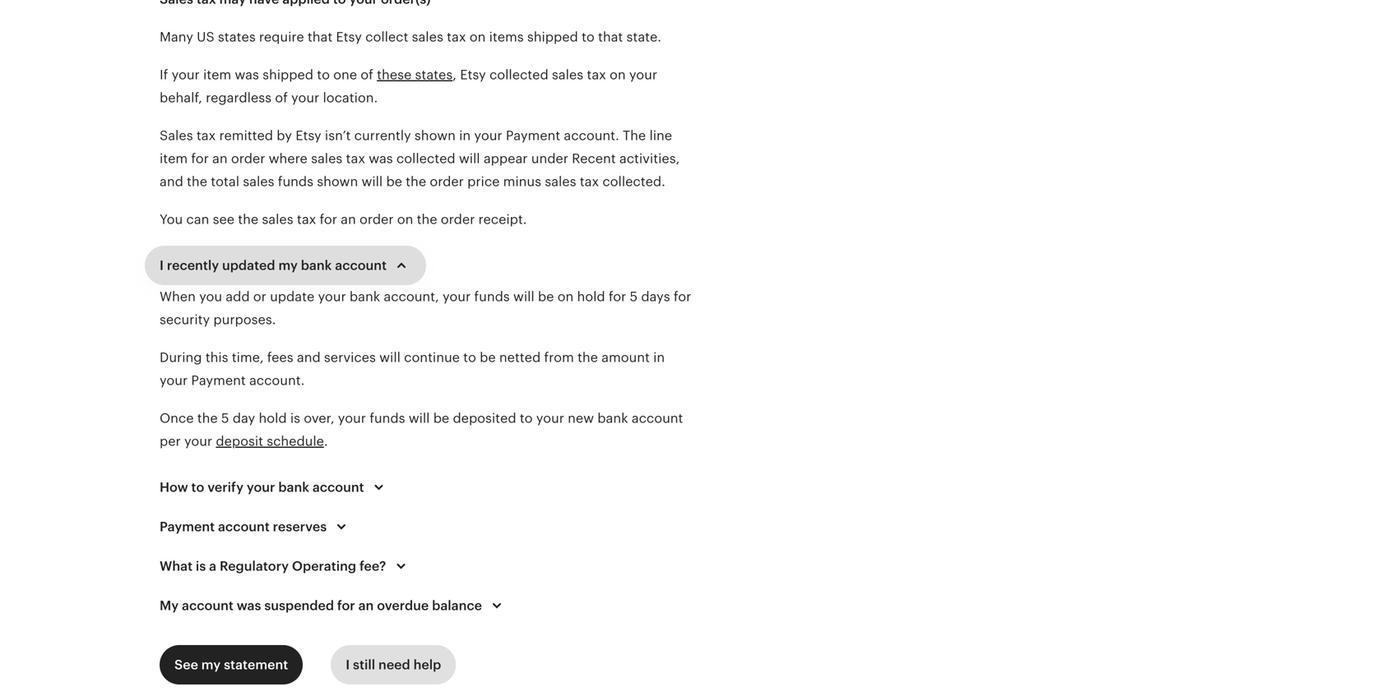 Task type: describe. For each thing, give the bounding box(es) containing it.
isn't
[[325, 128, 351, 143]]

1 horizontal spatial etsy
[[336, 30, 362, 44]]

schedule
[[267, 434, 324, 449]]

over,
[[304, 411, 335, 426]]

the down the currently
[[406, 174, 426, 189]]

these states link
[[377, 67, 453, 82]]

during this time, fees and services will continue to be netted from the amount in your payment account.
[[160, 351, 665, 388]]

if your item was shipped to one of these states
[[160, 67, 453, 82]]

sales tax remitted by etsy isn't currently shown in your payment account. the line item for an order where sales tax was collected will appear under recent activities, and the total sales funds shown will be the order price minus sales tax collected.
[[160, 128, 680, 189]]

where
[[269, 151, 308, 166]]

location.
[[323, 91, 378, 105]]

0 horizontal spatial shipped
[[263, 67, 313, 82]]

an inside "dropdown button"
[[358, 599, 374, 614]]

order left price
[[430, 174, 464, 189]]

what is a regulatory operating fee?
[[160, 560, 386, 574]]

for right the days
[[674, 290, 691, 304]]

if
[[160, 67, 168, 82]]

is inside once the 5 day hold is over, your funds will be deposited to your new bank account per your
[[290, 411, 300, 426]]

receipt.
[[479, 212, 527, 227]]

1 vertical spatial shown
[[317, 174, 358, 189]]

be inside sales tax remitted by etsy isn't currently shown in your payment account. the line item for an order where sales tax was collected will appear under recent activities, and the total sales funds shown will be the order price minus sales tax collected.
[[386, 174, 402, 189]]

help
[[414, 658, 441, 673]]

items
[[489, 30, 524, 44]]

many us states require that etsy collect sales tax on items shipped to that state.
[[160, 30, 665, 44]]

require
[[259, 30, 304, 44]]

bank inside dropdown button
[[278, 481, 309, 495]]

appear
[[484, 151, 528, 166]]

collected inside sales tax remitted by etsy isn't currently shown in your payment account. the line item for an order where sales tax was collected will appear under recent activities, and the total sales funds shown will be the order price minus sales tax collected.
[[397, 151, 456, 166]]

0 vertical spatial item
[[203, 67, 231, 82]]

my inside dropdown button
[[278, 258, 298, 273]]

hold inside 'when you add or update your bank account, your funds will be on hold for 5 days for security purposes.'
[[577, 290, 605, 304]]

or
[[253, 290, 267, 304]]

payment account reserves
[[160, 520, 327, 535]]

payment inside dropdown button
[[160, 520, 215, 535]]

line
[[650, 128, 672, 143]]

price
[[467, 174, 500, 189]]

purposes.
[[213, 313, 276, 327]]

the inside 'during this time, fees and services will continue to be netted from the amount in your payment account.'
[[578, 351, 598, 365]]

you can see the sales tax for an order on the order receipt.
[[160, 212, 527, 227]]

0 vertical spatial shipped
[[527, 30, 578, 44]]

regardless
[[206, 91, 272, 105]]

fees
[[267, 351, 293, 365]]

bank inside 'when you add or update your bank account, your funds will be on hold for 5 days for security purposes.'
[[350, 290, 380, 304]]

when you add or update your bank account, your funds will be on hold for 5 days for security purposes.
[[160, 290, 691, 327]]

account up regulatory
[[218, 520, 270, 535]]

us
[[197, 30, 215, 44]]

payment inside 'during this time, fees and services will continue to be netted from the amount in your payment account.'
[[191, 374, 246, 388]]

on left items
[[470, 30, 486, 44]]

activities,
[[620, 151, 680, 166]]

operating
[[292, 560, 356, 574]]

bank inside once the 5 day hold is over, your funds will be deposited to your new bank account per your
[[598, 411, 628, 426]]

i still need help link
[[331, 646, 456, 685]]

your right if
[[172, 67, 200, 82]]

can
[[186, 212, 209, 227]]

to inside once the 5 day hold is over, your funds will be deposited to your new bank account per your
[[520, 411, 533, 426]]

a
[[209, 560, 217, 574]]

1 that from the left
[[308, 30, 333, 44]]

0 horizontal spatial my
[[201, 658, 221, 673]]

deposited
[[453, 411, 516, 426]]

state.
[[627, 30, 662, 44]]

how to verify your bank account button
[[145, 468, 404, 508]]

collected inside , etsy collected sales tax on your behalf, regardless of your location.
[[490, 67, 549, 82]]

from
[[544, 351, 574, 365]]

the inside once the 5 day hold is over, your funds will be deposited to your new bank account per your
[[197, 411, 218, 426]]

collected.
[[603, 174, 666, 189]]

bank inside dropdown button
[[301, 258, 332, 273]]

your inside sales tax remitted by etsy isn't currently shown in your payment account. the line item for an order where sales tax was collected will appear under recent activities, and the total sales funds shown will be the order price minus sales tax collected.
[[474, 128, 502, 143]]

amount
[[602, 351, 650, 365]]

you
[[160, 212, 183, 227]]

recently
[[167, 258, 219, 273]]

deposit
[[216, 434, 263, 449]]

funds inside sales tax remitted by etsy isn't currently shown in your payment account. the line item for an order where sales tax was collected will appear under recent activities, and the total sales funds shown will be the order price minus sales tax collected.
[[278, 174, 314, 189]]

your right over,
[[338, 411, 366, 426]]

when
[[160, 290, 196, 304]]

update
[[270, 290, 315, 304]]

be inside 'during this time, fees and services will continue to be netted from the amount in your payment account.'
[[480, 351, 496, 365]]

you
[[199, 290, 222, 304]]

your right per
[[184, 434, 212, 449]]

0 vertical spatial was
[[235, 67, 259, 82]]

hold inside once the 5 day hold is over, your funds will be deposited to your new bank account per your
[[259, 411, 287, 426]]

i recently updated my bank account
[[160, 258, 387, 273]]

many
[[160, 30, 193, 44]]

security
[[160, 313, 210, 327]]

per
[[160, 434, 181, 449]]

5 inside once the 5 day hold is over, your funds will be deposited to your new bank account per your
[[221, 411, 229, 426]]

0 horizontal spatial states
[[218, 30, 256, 44]]

order left receipt.
[[441, 212, 475, 227]]

still
[[353, 658, 375, 673]]

be inside once the 5 day hold is over, your funds will be deposited to your new bank account per your
[[433, 411, 449, 426]]

,
[[453, 67, 457, 82]]

verify
[[208, 481, 244, 495]]

see my statement
[[174, 658, 288, 673]]

account. inside sales tax remitted by etsy isn't currently shown in your payment account. the line item for an order where sales tax was collected will appear under recent activities, and the total sales funds shown will be the order price minus sales tax collected.
[[564, 128, 619, 143]]

behalf,
[[160, 91, 202, 105]]

i recently updated my bank account button
[[145, 246, 426, 286]]

how
[[160, 481, 188, 495]]

deposit schedule .
[[216, 434, 328, 449]]

one
[[333, 67, 357, 82]]

and inside sales tax remitted by etsy isn't currently shown in your payment account. the line item for an order where sales tax was collected will appear under recent activities, and the total sales funds shown will be the order price minus sales tax collected.
[[160, 174, 183, 189]]

new
[[568, 411, 594, 426]]

and inside 'during this time, fees and services will continue to be netted from the amount in your payment account.'
[[297, 351, 321, 365]]

.
[[324, 434, 328, 449]]

funds inside 'when you add or update your bank account, your funds will be on hold for 5 days for security purposes.'
[[474, 290, 510, 304]]

an inside sales tax remitted by etsy isn't currently shown in your payment account. the line item for an order where sales tax was collected will appear under recent activities, and the total sales funds shown will be the order price minus sales tax collected.
[[212, 151, 228, 166]]

sales
[[160, 128, 193, 143]]

statement
[[224, 658, 288, 673]]

the down sales tax remitted by etsy isn't currently shown in your payment account. the line item for an order where sales tax was collected will appear under recent activities, and the total sales funds shown will be the order price minus sales tax collected.
[[417, 212, 437, 227]]

need
[[379, 658, 410, 673]]

will up price
[[459, 151, 480, 166]]

for inside sales tax remitted by etsy isn't currently shown in your payment account. the line item for an order where sales tax was collected will appear under recent activities, and the total sales funds shown will be the order price minus sales tax collected.
[[191, 151, 209, 166]]

once the 5 day hold is over, your funds will be deposited to your new bank account per your
[[160, 411, 683, 449]]

your right update in the top of the page
[[318, 290, 346, 304]]

account inside "dropdown button"
[[182, 599, 234, 614]]



Task type: vqa. For each thing, say whether or not it's contained in the screenshot.
Marketing & Promotions
no



Task type: locate. For each thing, give the bounding box(es) containing it.
my
[[160, 599, 179, 614]]

was down the currently
[[369, 151, 393, 166]]

the right once
[[197, 411, 218, 426]]

services
[[324, 351, 376, 365]]

shown
[[415, 128, 456, 143], [317, 174, 358, 189]]

of inside , etsy collected sales tax on your behalf, regardless of your location.
[[275, 91, 288, 105]]

1 vertical spatial shipped
[[263, 67, 313, 82]]

shipped
[[527, 30, 578, 44], [263, 67, 313, 82]]

funds down 'during this time, fees and services will continue to be netted from the amount in your payment account.'
[[370, 411, 405, 426]]

will down 'during this time, fees and services will continue to be netted from the amount in your payment account.'
[[409, 411, 430, 426]]

be inside 'when you add or update your bank account, your funds will be on hold for 5 days for security purposes.'
[[538, 290, 554, 304]]

remitted
[[219, 128, 273, 143]]

states right these
[[415, 67, 453, 82]]

0 vertical spatial states
[[218, 30, 256, 44]]

account down .
[[313, 481, 364, 495]]

the left total at left
[[187, 174, 207, 189]]

0 vertical spatial i
[[160, 258, 164, 273]]

0 vertical spatial is
[[290, 411, 300, 426]]

5 inside 'when you add or update your bank account, your funds will be on hold for 5 days for security purposes.'
[[630, 290, 638, 304]]

0 vertical spatial 5
[[630, 290, 638, 304]]

account down you can see the sales tax for an order on the order receipt.
[[335, 258, 387, 273]]

was
[[235, 67, 259, 82], [369, 151, 393, 166], [237, 599, 261, 614]]

to inside how to verify your bank account dropdown button
[[191, 481, 204, 495]]

payment up "under"
[[506, 128, 561, 143]]

and right "fees" on the left bottom of the page
[[297, 351, 321, 365]]

shipped right items
[[527, 30, 578, 44]]

your right account,
[[443, 290, 471, 304]]

be left deposited
[[433, 411, 449, 426]]

i
[[160, 258, 164, 273], [346, 658, 350, 673]]

will right the services
[[379, 351, 401, 365]]

to right continue
[[463, 351, 476, 365]]

payment inside sales tax remitted by etsy isn't currently shown in your payment account. the line item for an order where sales tax was collected will appear under recent activities, and the total sales funds shown will be the order price minus sales tax collected.
[[506, 128, 561, 143]]

0 horizontal spatial of
[[275, 91, 288, 105]]

1 vertical spatial an
[[341, 212, 356, 227]]

is left a
[[196, 560, 206, 574]]

1 vertical spatial hold
[[259, 411, 287, 426]]

states right us
[[218, 30, 256, 44]]

0 horizontal spatial funds
[[278, 174, 314, 189]]

will inside 'when you add or update your bank account, your funds will be on hold for 5 days for security purposes.'
[[513, 290, 535, 304]]

currently
[[354, 128, 411, 143]]

hold left the days
[[577, 290, 605, 304]]

1 vertical spatial etsy
[[460, 67, 486, 82]]

0 horizontal spatial in
[[459, 128, 471, 143]]

item inside sales tax remitted by etsy isn't currently shown in your payment account. the line item for an order where sales tax was collected will appear under recent activities, and the total sales funds shown will be the order price minus sales tax collected.
[[160, 151, 188, 166]]

what
[[160, 560, 193, 574]]

my right see
[[201, 658, 221, 673]]

see my statement link
[[160, 646, 303, 685]]

my account was suspended for an overdue balance
[[160, 599, 482, 614]]

in up price
[[459, 128, 471, 143]]

be up the from
[[538, 290, 554, 304]]

your down state.
[[629, 67, 658, 82]]

0 horizontal spatial shown
[[317, 174, 358, 189]]

1 horizontal spatial an
[[341, 212, 356, 227]]

overdue
[[377, 599, 429, 614]]

was up regardless
[[235, 67, 259, 82]]

0 horizontal spatial an
[[212, 151, 228, 166]]

that left state.
[[598, 30, 623, 44]]

2 vertical spatial payment
[[160, 520, 215, 535]]

was down regulatory
[[237, 599, 261, 614]]

, etsy collected sales tax on your behalf, regardless of your location.
[[160, 67, 658, 105]]

was inside sales tax remitted by etsy isn't currently shown in your payment account. the line item for an order where sales tax was collected will appear under recent activities, and the total sales funds shown will be the order price minus sales tax collected.
[[369, 151, 393, 166]]

account inside once the 5 day hold is over, your funds will be deposited to your new bank account per your
[[632, 411, 683, 426]]

shipped down require
[[263, 67, 313, 82]]

bank right 'new'
[[598, 411, 628, 426]]

1 vertical spatial of
[[275, 91, 288, 105]]

0 vertical spatial of
[[361, 67, 373, 82]]

collected
[[490, 67, 549, 82], [397, 151, 456, 166]]

sales inside , etsy collected sales tax on your behalf, regardless of your location.
[[552, 67, 584, 82]]

will up netted
[[513, 290, 535, 304]]

0 horizontal spatial item
[[160, 151, 188, 166]]

days
[[641, 290, 670, 304]]

i left still
[[346, 658, 350, 673]]

order down remitted on the top of the page
[[231, 151, 265, 166]]

in
[[459, 128, 471, 143], [653, 351, 665, 365]]

is
[[290, 411, 300, 426], [196, 560, 206, 574]]

my up update in the top of the page
[[278, 258, 298, 273]]

1 vertical spatial and
[[297, 351, 321, 365]]

netted
[[499, 351, 541, 365]]

1 horizontal spatial that
[[598, 30, 623, 44]]

fee?
[[360, 560, 386, 574]]

bank up the reserves
[[278, 481, 309, 495]]

tax inside , etsy collected sales tax on your behalf, regardless of your location.
[[587, 67, 606, 82]]

of down if your item was shipped to one of these states
[[275, 91, 288, 105]]

0 horizontal spatial is
[[196, 560, 206, 574]]

0 horizontal spatial 5
[[221, 411, 229, 426]]

etsy inside sales tax remitted by etsy isn't currently shown in your payment account. the line item for an order where sales tax was collected will appear under recent activities, and the total sales funds shown will be the order price minus sales tax collected.
[[296, 128, 321, 143]]

be left netted
[[480, 351, 496, 365]]

etsy right the ,
[[460, 67, 486, 82]]

2 horizontal spatial an
[[358, 599, 374, 614]]

funds inside once the 5 day hold is over, your funds will be deposited to your new bank account per your
[[370, 411, 405, 426]]

and
[[160, 174, 183, 189], [297, 351, 321, 365]]

0 vertical spatial account.
[[564, 128, 619, 143]]

shown up you can see the sales tax for an order on the order receipt.
[[317, 174, 358, 189]]

will inside once the 5 day hold is over, your funds will be deposited to your new bank account per your
[[409, 411, 430, 426]]

0 vertical spatial hold
[[577, 290, 605, 304]]

for inside "dropdown button"
[[337, 599, 355, 614]]

2 vertical spatial funds
[[370, 411, 405, 426]]

0 horizontal spatial that
[[308, 30, 333, 44]]

funds up netted
[[474, 290, 510, 304]]

during
[[160, 351, 202, 365]]

hold up deposit schedule .
[[259, 411, 287, 426]]

recent
[[572, 151, 616, 166]]

0 horizontal spatial collected
[[397, 151, 456, 166]]

the
[[187, 174, 207, 189], [406, 174, 426, 189], [238, 212, 259, 227], [417, 212, 437, 227], [578, 351, 598, 365], [197, 411, 218, 426]]

an left overdue
[[358, 599, 374, 614]]

my account was suspended for an overdue balance button
[[145, 587, 522, 626]]

1 horizontal spatial i
[[346, 658, 350, 673]]

bank up update in the top of the page
[[301, 258, 332, 273]]

etsy left collect
[[336, 30, 362, 44]]

deposit schedule link
[[216, 434, 324, 449]]

1 vertical spatial is
[[196, 560, 206, 574]]

what is a regulatory operating fee? button
[[145, 547, 426, 587]]

order down sales tax remitted by etsy isn't currently shown in your payment account. the line item for an order where sales tax was collected will appear under recent activities, and the total sales funds shown will be the order price minus sales tax collected.
[[360, 212, 394, 227]]

payment account reserves button
[[145, 508, 366, 547]]

on up the
[[610, 67, 626, 82]]

these
[[377, 67, 412, 82]]

account right my
[[182, 599, 234, 614]]

will
[[459, 151, 480, 166], [362, 174, 383, 189], [513, 290, 535, 304], [379, 351, 401, 365], [409, 411, 430, 426]]

1 horizontal spatial 5
[[630, 290, 638, 304]]

account,
[[384, 290, 439, 304]]

1 horizontal spatial states
[[415, 67, 453, 82]]

1 horizontal spatial shown
[[415, 128, 456, 143]]

5 left day
[[221, 411, 229, 426]]

my
[[278, 258, 298, 273], [201, 658, 221, 673]]

balance
[[432, 599, 482, 614]]

payment up what
[[160, 520, 215, 535]]

payment down this on the bottom left
[[191, 374, 246, 388]]

1 horizontal spatial item
[[203, 67, 231, 82]]

item
[[203, 67, 231, 82], [160, 151, 188, 166]]

how to verify your bank account
[[160, 481, 364, 495]]

be down the currently
[[386, 174, 402, 189]]

2 vertical spatial an
[[358, 599, 374, 614]]

on down sales tax remitted by etsy isn't currently shown in your payment account. the line item for an order where sales tax was collected will appear under recent activities, and the total sales funds shown will be the order price minus sales tax collected.
[[397, 212, 413, 227]]

your down during
[[160, 374, 188, 388]]

hold
[[577, 290, 605, 304], [259, 411, 287, 426]]

1 vertical spatial collected
[[397, 151, 456, 166]]

minus
[[503, 174, 541, 189]]

suspended
[[264, 599, 334, 614]]

0 vertical spatial and
[[160, 174, 183, 189]]

is up schedule
[[290, 411, 300, 426]]

etsy inside , etsy collected sales tax on your behalf, regardless of your location.
[[460, 67, 486, 82]]

updated
[[222, 258, 275, 273]]

payment
[[506, 128, 561, 143], [191, 374, 246, 388], [160, 520, 215, 535]]

add
[[226, 290, 250, 304]]

by
[[277, 128, 292, 143]]

i inside dropdown button
[[160, 258, 164, 273]]

the right the from
[[578, 351, 598, 365]]

account. inside 'during this time, fees and services will continue to be netted from the amount in your payment account.'
[[249, 374, 305, 388]]

your inside dropdown button
[[247, 481, 275, 495]]

1 horizontal spatial hold
[[577, 290, 605, 304]]

2 vertical spatial was
[[237, 599, 261, 614]]

your
[[172, 67, 200, 82], [629, 67, 658, 82], [291, 91, 319, 105], [474, 128, 502, 143], [318, 290, 346, 304], [443, 290, 471, 304], [160, 374, 188, 388], [338, 411, 366, 426], [536, 411, 564, 426], [184, 434, 212, 449], [247, 481, 275, 495]]

2 that from the left
[[598, 30, 623, 44]]

once
[[160, 411, 194, 426]]

1 horizontal spatial shipped
[[527, 30, 578, 44]]

under
[[531, 151, 569, 166]]

on inside 'when you add or update your bank account, your funds will be on hold for 5 days for security purposes.'
[[558, 290, 574, 304]]

funds down where
[[278, 174, 314, 189]]

1 horizontal spatial is
[[290, 411, 300, 426]]

item up regardless
[[203, 67, 231, 82]]

0 vertical spatial my
[[278, 258, 298, 273]]

account down amount
[[632, 411, 683, 426]]

is inside dropdown button
[[196, 560, 206, 574]]

i for i still need help
[[346, 658, 350, 673]]

1 vertical spatial my
[[201, 658, 221, 673]]

to right how
[[191, 481, 204, 495]]

regulatory
[[220, 560, 289, 574]]

5 left the days
[[630, 290, 638, 304]]

was inside "dropdown button"
[[237, 599, 261, 614]]

see
[[213, 212, 235, 227]]

of right 'one'
[[361, 67, 373, 82]]

1 horizontal spatial and
[[297, 351, 321, 365]]

0 vertical spatial in
[[459, 128, 471, 143]]

to left state.
[[582, 30, 595, 44]]

0 horizontal spatial account.
[[249, 374, 305, 388]]

tax
[[447, 30, 466, 44], [587, 67, 606, 82], [197, 128, 216, 143], [346, 151, 365, 166], [580, 174, 599, 189], [297, 212, 316, 227]]

to right deposited
[[520, 411, 533, 426]]

an up i recently updated my bank account dropdown button
[[341, 212, 356, 227]]

etsy right the by in the left top of the page
[[296, 128, 321, 143]]

collected down the currently
[[397, 151, 456, 166]]

will down the currently
[[362, 174, 383, 189]]

shown right the currently
[[415, 128, 456, 143]]

collected down items
[[490, 67, 549, 82]]

funds
[[278, 174, 314, 189], [474, 290, 510, 304], [370, 411, 405, 426]]

2 horizontal spatial etsy
[[460, 67, 486, 82]]

0 vertical spatial collected
[[490, 67, 549, 82]]

1 vertical spatial was
[[369, 151, 393, 166]]

account inside dropdown button
[[313, 481, 364, 495]]

1 horizontal spatial collected
[[490, 67, 549, 82]]

this
[[205, 351, 228, 365]]

time,
[[232, 351, 264, 365]]

1 vertical spatial item
[[160, 151, 188, 166]]

0 vertical spatial payment
[[506, 128, 561, 143]]

0 horizontal spatial i
[[160, 258, 164, 273]]

your inside 'during this time, fees and services will continue to be netted from the amount in your payment account.'
[[160, 374, 188, 388]]

5
[[630, 290, 638, 304], [221, 411, 229, 426]]

1 vertical spatial account.
[[249, 374, 305, 388]]

1 vertical spatial states
[[415, 67, 453, 82]]

day
[[233, 411, 255, 426]]

for
[[191, 151, 209, 166], [320, 212, 337, 227], [609, 290, 626, 304], [674, 290, 691, 304], [337, 599, 355, 614]]

your up appear
[[474, 128, 502, 143]]

bank left account,
[[350, 290, 380, 304]]

account. up recent
[[564, 128, 619, 143]]

1 horizontal spatial in
[[653, 351, 665, 365]]

0 vertical spatial etsy
[[336, 30, 362, 44]]

account.
[[564, 128, 619, 143], [249, 374, 305, 388]]

1 vertical spatial payment
[[191, 374, 246, 388]]

that right require
[[308, 30, 333, 44]]

sales
[[412, 30, 443, 44], [552, 67, 584, 82], [311, 151, 343, 166], [243, 174, 274, 189], [545, 174, 576, 189], [262, 212, 293, 227]]

your left 'new'
[[536, 411, 564, 426]]

in right amount
[[653, 351, 665, 365]]

in inside 'during this time, fees and services will continue to be netted from the amount in your payment account.'
[[653, 351, 665, 365]]

your down if your item was shipped to one of these states
[[291, 91, 319, 105]]

bank
[[301, 258, 332, 273], [350, 290, 380, 304], [598, 411, 628, 426], [278, 481, 309, 495]]

your right verify
[[247, 481, 275, 495]]

item down sales
[[160, 151, 188, 166]]

0 horizontal spatial and
[[160, 174, 183, 189]]

0 vertical spatial shown
[[415, 128, 456, 143]]

1 vertical spatial in
[[653, 351, 665, 365]]

continue
[[404, 351, 460, 365]]

0 vertical spatial an
[[212, 151, 228, 166]]

i left recently
[[160, 258, 164, 273]]

on inside , etsy collected sales tax on your behalf, regardless of your location.
[[610, 67, 626, 82]]

0 horizontal spatial etsy
[[296, 128, 321, 143]]

1 vertical spatial funds
[[474, 290, 510, 304]]

for left the days
[[609, 290, 626, 304]]

to inside 'during this time, fees and services will continue to be netted from the amount in your payment account.'
[[463, 351, 476, 365]]

the right see
[[238, 212, 259, 227]]

1 horizontal spatial my
[[278, 258, 298, 273]]

of
[[361, 67, 373, 82], [275, 91, 288, 105]]

1 vertical spatial 5
[[221, 411, 229, 426]]

for down sales
[[191, 151, 209, 166]]

1 vertical spatial i
[[346, 658, 350, 673]]

0 vertical spatial funds
[[278, 174, 314, 189]]

1 horizontal spatial account.
[[564, 128, 619, 143]]

for down operating
[[337, 599, 355, 614]]

collect
[[365, 30, 408, 44]]

0 horizontal spatial hold
[[259, 411, 287, 426]]

i for i recently updated my bank account
[[160, 258, 164, 273]]

and up you
[[160, 174, 183, 189]]

to left 'one'
[[317, 67, 330, 82]]

for up i recently updated my bank account dropdown button
[[320, 212, 337, 227]]

1 horizontal spatial funds
[[370, 411, 405, 426]]

account. down "fees" on the left bottom of the page
[[249, 374, 305, 388]]

on up the from
[[558, 290, 574, 304]]

1 horizontal spatial of
[[361, 67, 373, 82]]

i still need help
[[346, 658, 441, 673]]

reserves
[[273, 520, 327, 535]]

will inside 'during this time, fees and services will continue to be netted from the amount in your payment account.'
[[379, 351, 401, 365]]

the
[[623, 128, 646, 143]]

an
[[212, 151, 228, 166], [341, 212, 356, 227], [358, 599, 374, 614]]

2 horizontal spatial funds
[[474, 290, 510, 304]]

in inside sales tax remitted by etsy isn't currently shown in your payment account. the line item for an order where sales tax was collected will appear under recent activities, and the total sales funds shown will be the order price minus sales tax collected.
[[459, 128, 471, 143]]

an up total at left
[[212, 151, 228, 166]]

states
[[218, 30, 256, 44], [415, 67, 453, 82]]

2 vertical spatial etsy
[[296, 128, 321, 143]]

see
[[174, 658, 198, 673]]



